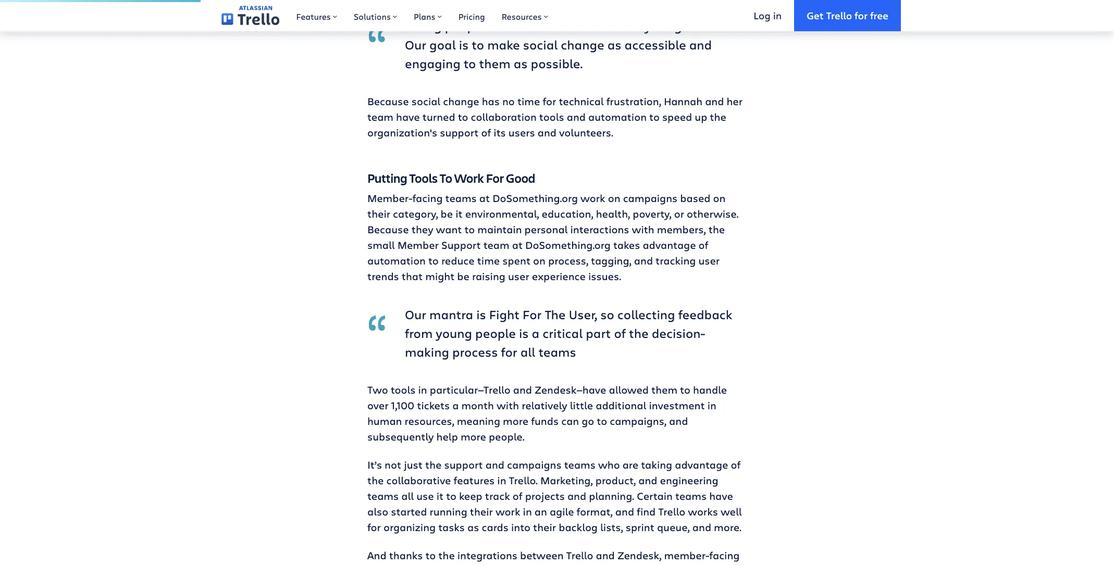 Task type: locate. For each thing, give the bounding box(es) containing it.
1 vertical spatial can
[[588, 564, 606, 566]]

0 horizontal spatial with
[[497, 399, 519, 413]]

can inside two tools in particular—trello and zendesk—have allowed them to handle over 1,100 tickets a month with relatively little additional investment in human resources, meaning more funds can go to campaigns, and subsequently help more people.
[[561, 414, 579, 428]]

0 vertical spatial them
[[479, 55, 511, 72]]

all for for
[[520, 343, 535, 361]]

teams
[[445, 191, 477, 205], [539, 343, 576, 361], [564, 458, 596, 472], [367, 489, 399, 503], [675, 489, 707, 503], [367, 564, 399, 566]]

be down reduce
[[457, 269, 469, 283]]

0 horizontal spatial tools
[[391, 383, 416, 397]]

making
[[405, 343, 449, 361]]

otherwise.
[[687, 207, 739, 221]]

at up spent
[[512, 238, 523, 252]]

team down maintain
[[483, 238, 510, 252]]

support up features
[[444, 458, 483, 472]]

1 vertical spatial dosomething.org
[[525, 238, 611, 252]]

to inside and thanks to the integrations between trello and zendesk, member-facing teams and those working behind the scenes can communicate about an
[[425, 549, 436, 563]]

running
[[430, 505, 467, 519]]

are right who
[[623, 458, 638, 472]]

small
[[367, 238, 395, 252]]

up
[[695, 110, 707, 124]]

0 horizontal spatial user
[[508, 269, 529, 283]]

and inside young people are at the forefront of everything we do. our goal is to make social change as accessible and engaging to them as possible.
[[689, 36, 712, 53]]

because inside putting tools to work for good member-facing teams at dosomething.org work on campaigns based on their category, be it environmental, education, health, poverty, or otherwise. because they want to maintain personal interactions with members, the small member support team at dosomething.org takes advantage of automation to reduce time spent on process, tagging, and tracking user trends that might be raising user experience issues.
[[367, 223, 409, 237]]

of inside because social change has no time for technical frustration, hannah and her team have turned to collaboration tools and automation to speed up the organization's support of its users and volunteers.
[[481, 126, 491, 140]]

their down an
[[533, 521, 556, 535]]

trello inside it's not just the support and campaigns teams who are taking advantage of the collaborative features in trello. marketing, product, and engineering teams all use it to keep track of projects and planning. certain teams have also started running their work in an agile format, and find trello works well for organizing tasks as cards into their backlog lists, sprint queue, and more.
[[658, 505, 685, 519]]

collecting
[[617, 306, 675, 323]]

1 horizontal spatial more
[[503, 414, 528, 428]]

its
[[494, 126, 506, 140]]

advantage inside it's not just the support and campaigns teams who are taking advantage of the collaborative features in trello. marketing, product, and engineering teams all use it to keep track of projects and planning. certain teams have also started running their work in an agile format, and find trello works well for organizing tasks as cards into their backlog lists, sprint queue, and more.
[[675, 458, 728, 472]]

to inside it's not just the support and campaigns teams who are taking advantage of the collaborative features in trello. marketing, product, and engineering teams all use it to keep track of projects and planning. certain teams have also started running their work in an agile format, and find trello works well for organizing tasks as cards into their backlog lists, sprint queue, and more.
[[446, 489, 456, 503]]

support
[[441, 238, 481, 252]]

of right part
[[614, 325, 626, 342]]

0 horizontal spatial campaigns
[[507, 458, 562, 472]]

1 horizontal spatial as
[[514, 55, 528, 72]]

taking
[[641, 458, 672, 472]]

in right log
[[773, 9, 782, 22]]

plans
[[414, 11, 435, 22]]

and down technical
[[567, 110, 586, 124]]

social up possible.
[[523, 36, 558, 53]]

dosomething.org down good
[[493, 191, 578, 205]]

it up the want
[[456, 207, 463, 221]]

1 vertical spatial all
[[401, 489, 414, 503]]

them down make
[[479, 55, 511, 72]]

have inside because social change has no time for technical frustration, hannah and her team have turned to collaboration tools and automation to speed up the organization's support of its users and volunteers.
[[396, 110, 420, 124]]

handle
[[693, 383, 727, 397]]

1 vertical spatial be
[[457, 269, 469, 283]]

teams down critical
[[539, 343, 576, 361]]

0 vertical spatial is
[[459, 36, 469, 53]]

have up organization's
[[396, 110, 420, 124]]

more
[[503, 414, 528, 428], [461, 430, 486, 444]]

and down marketing,
[[567, 489, 586, 503]]

people inside our mantra is fight for the user, so collecting feedback from young people is a critical part of the decision- making process for all teams
[[475, 325, 516, 342]]

maintain
[[478, 223, 522, 237]]

because
[[367, 94, 409, 108], [367, 223, 409, 237]]

the right just
[[425, 458, 442, 472]]

teams down work
[[445, 191, 477, 205]]

1 horizontal spatial team
[[483, 238, 510, 252]]

and
[[367, 549, 386, 563]]

education,
[[542, 207, 593, 221]]

1 because from the top
[[367, 94, 409, 108]]

0 horizontal spatial their
[[367, 207, 390, 221]]

our inside young people are at the forefront of everything we do. our goal is to make social change as accessible and engaging to them as possible.
[[405, 36, 426, 53]]

is left fight
[[476, 306, 486, 323]]

log in link
[[741, 0, 794, 31]]

takes
[[613, 238, 640, 252]]

technical
[[559, 94, 604, 108]]

accessible
[[625, 36, 686, 53]]

1 horizontal spatial trello
[[658, 505, 685, 519]]

automation up trends
[[367, 254, 426, 268]]

at up make
[[511, 17, 524, 34]]

1 horizontal spatial them
[[651, 383, 677, 397]]

2 vertical spatial their
[[533, 521, 556, 535]]

funds
[[531, 414, 559, 428]]

facing inside putting tools to work for good member-facing teams at dosomething.org work on campaigns based on their category, be it environmental, education, health, poverty, or otherwise. because they want to maintain personal interactions with members, the small member support team at dosomething.org takes advantage of automation to reduce time spent on process, tagging, and tracking user trends that might be raising user experience issues.
[[412, 191, 443, 205]]

can inside and thanks to the integrations between trello and zendesk, member-facing teams and those working behind the scenes can communicate about an
[[588, 564, 606, 566]]

of down trello.
[[513, 489, 522, 503]]

in left an
[[523, 505, 532, 519]]

1 vertical spatial time
[[477, 254, 500, 268]]

over
[[367, 399, 389, 413]]

2 vertical spatial trello
[[566, 549, 593, 563]]

work
[[581, 191, 605, 205], [496, 505, 520, 519]]

of inside young people are at the forefront of everything we do. our goal is to make social change as accessible and engaging to them as possible.
[[604, 17, 616, 34]]

0 horizontal spatial a
[[452, 399, 459, 413]]

trello inside and thanks to the integrations between trello and zendesk, member-facing teams and those working behind the scenes can communicate about an
[[566, 549, 593, 563]]

to left the speed
[[649, 110, 660, 124]]

0 vertical spatial all
[[520, 343, 535, 361]]

time right no
[[517, 94, 540, 108]]

is
[[459, 36, 469, 53], [476, 306, 486, 323], [519, 325, 529, 342]]

our up from
[[405, 306, 426, 323]]

them inside young people are at the forefront of everything we do. our goal is to make social change as accessible and engaging to them as possible.
[[479, 55, 511, 72]]

our inside our mantra is fight for the user, so collecting feedback from young people is a critical part of the decision- making process for all teams
[[405, 306, 426, 323]]

0 horizontal spatial change
[[443, 94, 479, 108]]

because social change has no time for technical frustration, hannah and her team have turned to collaboration tools and automation to speed up the organization's support of its users and volunteers.
[[367, 94, 743, 140]]

0 vertical spatial advantage
[[643, 238, 696, 252]]

those
[[423, 564, 451, 566]]

working
[[453, 564, 494, 566]]

social
[[523, 36, 558, 53], [412, 94, 440, 108]]

critical
[[543, 325, 583, 342]]

get
[[807, 9, 824, 22]]

change down forefront
[[561, 36, 604, 53]]

the up those
[[438, 549, 455, 563]]

2 horizontal spatial on
[[713, 191, 726, 205]]

1 vertical spatial campaigns
[[507, 458, 562, 472]]

a left critical
[[532, 325, 539, 342]]

are inside it's not just the support and campaigns teams who are taking advantage of the collaborative features in trello. marketing, product, and engineering teams all use it to keep track of projects and planning. certain teams have also started running their work in an agile format, and find trello works well for organizing tasks as cards into their backlog lists, sprint queue, and more.
[[623, 458, 638, 472]]

with down poverty, on the right top of the page
[[632, 223, 654, 237]]

member
[[397, 238, 439, 252]]

in up track
[[497, 474, 506, 488]]

0 vertical spatial tools
[[539, 110, 564, 124]]

0 vertical spatial team
[[367, 110, 393, 124]]

0 horizontal spatial time
[[477, 254, 500, 268]]

1 horizontal spatial facing
[[709, 549, 740, 563]]

for inside our mantra is fight for the user, so collecting feedback from young people is a critical part of the decision- making process for all teams
[[501, 343, 517, 361]]

part
[[586, 325, 611, 342]]

young people are at the forefront of everything we do. our goal is to make social change as accessible and engaging to them as possible.
[[405, 17, 724, 72]]

a inside two tools in particular—trello and zendesk—have allowed them to handle over 1,100 tickets a month with relatively little additional investment in human resources, meaning more funds can go to campaigns, and subsequently help more people.
[[452, 399, 459, 413]]

trello up scenes
[[566, 549, 593, 563]]

they
[[412, 223, 433, 237]]

0 vertical spatial with
[[632, 223, 654, 237]]

member-
[[664, 549, 709, 563]]

0 vertical spatial time
[[517, 94, 540, 108]]

started
[[391, 505, 427, 519]]

user down spent
[[508, 269, 529, 283]]

0 horizontal spatial trello
[[566, 549, 593, 563]]

more up people.
[[503, 414, 528, 428]]

0 vertical spatial have
[[396, 110, 420, 124]]

0 vertical spatial are
[[489, 17, 508, 34]]

the down the collecting
[[629, 325, 649, 342]]

advantage up engineering
[[675, 458, 728, 472]]

1 vertical spatial for
[[523, 306, 542, 323]]

with right "month"
[[497, 399, 519, 413]]

are up make
[[489, 17, 508, 34]]

0 horizontal spatial facing
[[412, 191, 443, 205]]

0 vertical spatial be
[[441, 207, 453, 221]]

everything
[[619, 17, 682, 34]]

1 vertical spatial facing
[[709, 549, 740, 563]]

the right the up
[[710, 110, 726, 124]]

raising
[[472, 269, 505, 283]]

1 horizontal spatial a
[[532, 325, 539, 342]]

the inside our mantra is fight for the user, so collecting feedback from young people is a critical part of the decision- making process for all teams
[[629, 325, 649, 342]]

1 horizontal spatial can
[[588, 564, 606, 566]]

change inside because social change has no time for technical frustration, hannah and her team have turned to collaboration tools and automation to speed up the organization's support of its users and volunteers.
[[443, 94, 479, 108]]

0 vertical spatial change
[[561, 36, 604, 53]]

thanks
[[389, 549, 423, 563]]

1 horizontal spatial it
[[456, 207, 463, 221]]

integrations
[[457, 549, 517, 563]]

to up those
[[425, 549, 436, 563]]

the inside because social change has no time for technical frustration, hannah and her team have turned to collaboration tools and automation to speed up the organization's support of its users and volunteers.
[[710, 110, 726, 124]]

engaging
[[405, 55, 461, 72]]

as right tasks
[[467, 521, 479, 535]]

have up well
[[709, 489, 733, 503]]

1 horizontal spatial work
[[581, 191, 605, 205]]

be
[[441, 207, 453, 221], [457, 269, 469, 283]]

2 horizontal spatial is
[[519, 325, 529, 342]]

2 vertical spatial as
[[467, 521, 479, 535]]

a down particular—trello
[[452, 399, 459, 413]]

for right process
[[501, 343, 517, 361]]

1 horizontal spatial for
[[523, 306, 542, 323]]

putting tools to work for good member-facing teams at dosomething.org work on campaigns based on their category, be it environmental, education, health, poverty, or otherwise. because they want to maintain personal interactions with members, the small member support team at dosomething.org takes advantage of automation to reduce time spent on process, tagging, and tracking user trends that might be raising user experience issues.
[[367, 170, 739, 283]]

2 horizontal spatial their
[[533, 521, 556, 535]]

0 horizontal spatial social
[[412, 94, 440, 108]]

0 horizontal spatial have
[[396, 110, 420, 124]]

tracking
[[656, 254, 696, 268]]

queue,
[[657, 521, 690, 535]]

have
[[396, 110, 420, 124], [709, 489, 733, 503]]

can right scenes
[[588, 564, 606, 566]]

1 vertical spatial as
[[514, 55, 528, 72]]

and down 'takes'
[[634, 254, 653, 268]]

0 vertical spatial a
[[532, 325, 539, 342]]

it inside putting tools to work for good member-facing teams at dosomething.org work on campaigns based on their category, be it environmental, education, health, poverty, or otherwise. because they want to maintain personal interactions with members, the small member support team at dosomething.org takes advantage of automation to reduce time spent on process, tagging, and tracking user trends that might be raising user experience issues.
[[456, 207, 463, 221]]

2 vertical spatial is
[[519, 325, 529, 342]]

2 our from the top
[[405, 306, 426, 323]]

and thanks to the integrations between trello and zendesk, member-facing teams and those working behind the scenes can communicate about an
[[367, 549, 740, 566]]

0 vertical spatial can
[[561, 414, 579, 428]]

0 vertical spatial at
[[511, 17, 524, 34]]

the inside young people are at the forefront of everything we do. our goal is to make social change as accessible and engaging to them as possible.
[[527, 17, 546, 34]]

0 vertical spatial our
[[405, 36, 426, 53]]

for left good
[[486, 170, 504, 187]]

2 because from the top
[[367, 223, 409, 237]]

1 vertical spatial their
[[470, 505, 493, 519]]

1 horizontal spatial with
[[632, 223, 654, 237]]

0 horizontal spatial work
[[496, 505, 520, 519]]

support inside it's not just the support and campaigns teams who are taking advantage of the collaborative features in trello. marketing, product, and engineering teams all use it to keep track of projects and planning. certain teams have also started running their work in an agile format, and find trello works well for organizing tasks as cards into their backlog lists, sprint queue, and more.
[[444, 458, 483, 472]]

people inside young people are at the forefront of everything we do. our goal is to make social change as accessible and engaging to them as possible.
[[445, 17, 485, 34]]

hannah
[[664, 94, 703, 108]]

month
[[461, 399, 494, 413]]

team up organization's
[[367, 110, 393, 124]]

the left forefront
[[527, 17, 546, 34]]

0 horizontal spatial team
[[367, 110, 393, 124]]

0 vertical spatial facing
[[412, 191, 443, 205]]

a
[[532, 325, 539, 342], [452, 399, 459, 413]]

and
[[689, 36, 712, 53], [705, 94, 724, 108], [567, 110, 586, 124], [538, 126, 557, 140], [634, 254, 653, 268], [513, 383, 532, 397], [669, 414, 688, 428], [486, 458, 504, 472], [639, 474, 657, 488], [567, 489, 586, 503], [615, 505, 634, 519], [692, 521, 711, 535], [596, 549, 615, 563], [401, 564, 420, 566]]

pricing link
[[450, 0, 493, 31]]

the down otherwise.
[[709, 223, 725, 237]]

1 horizontal spatial have
[[709, 489, 733, 503]]

for for good
[[486, 170, 504, 187]]

0 horizontal spatial is
[[459, 36, 469, 53]]

on right spent
[[533, 254, 546, 268]]

facing
[[412, 191, 443, 205], [709, 549, 740, 563]]

1 horizontal spatial campaigns
[[623, 191, 678, 205]]

0 vertical spatial people
[[445, 17, 485, 34]]

all inside our mantra is fight for the user, so collecting feedback from young people is a critical part of the decision- making process for all teams
[[520, 343, 535, 361]]

1 horizontal spatial are
[[623, 458, 638, 472]]

as down make
[[514, 55, 528, 72]]

1 vertical spatial our
[[405, 306, 426, 323]]

time inside putting tools to work for good member-facing teams at dosomething.org work on campaigns based on their category, be it environmental, education, health, poverty, or otherwise. because they want to maintain personal interactions with members, the small member support team at dosomething.org takes advantage of automation to reduce time spent on process, tagging, and tracking user trends that might be raising user experience issues.
[[477, 254, 500, 268]]

because up small
[[367, 223, 409, 237]]

0 vertical spatial as
[[607, 36, 621, 53]]

automation down frustration,
[[588, 110, 647, 124]]

work down track
[[496, 505, 520, 519]]

1 our from the top
[[405, 36, 426, 53]]

goal
[[429, 36, 456, 53]]

teams down and
[[367, 564, 399, 566]]

all inside it's not just the support and campaigns teams who are taking advantage of the collaborative features in trello. marketing, product, and engineering teams all use it to keep track of projects and planning. certain teams have also started running their work in an agile format, and find trello works well for organizing tasks as cards into their backlog lists, sprint queue, and more.
[[401, 489, 414, 503]]

social up the turned
[[412, 94, 440, 108]]

tools
[[539, 110, 564, 124], [391, 383, 416, 397]]

format,
[[577, 505, 613, 519]]

1 horizontal spatial is
[[476, 306, 486, 323]]

of right forefront
[[604, 17, 616, 34]]

for down also
[[367, 521, 381, 535]]

the
[[545, 306, 566, 323]]

trello right get on the top right of the page
[[826, 9, 852, 22]]

for inside putting tools to work for good member-facing teams at dosomething.org work on campaigns based on their category, be it environmental, education, health, poverty, or otherwise. because they want to maintain personal interactions with members, the small member support team at dosomething.org takes advantage of automation to reduce time spent on process, tagging, and tracking user trends that might be raising user experience issues.
[[486, 170, 504, 187]]

0 vertical spatial support
[[440, 126, 479, 140]]

tools
[[409, 170, 438, 187]]

just
[[404, 458, 423, 472]]

1 horizontal spatial change
[[561, 36, 604, 53]]

of down members,
[[699, 238, 708, 252]]

0 vertical spatial dosomething.org
[[493, 191, 578, 205]]

it inside it's not just the support and campaigns teams who are taking advantage of the collaborative features in trello. marketing, product, and engineering teams all use it to keep track of projects and planning. certain teams have also started running their work in an agile format, and find trello works well for organizing tasks as cards into their backlog lists, sprint queue, and more.
[[437, 489, 444, 503]]

0 horizontal spatial for
[[486, 170, 504, 187]]

1 vertical spatial at
[[479, 191, 490, 205]]

0 horizontal spatial it
[[437, 489, 444, 503]]

all for teams
[[401, 489, 414, 503]]

and down we
[[689, 36, 712, 53]]

0 vertical spatial for
[[486, 170, 504, 187]]

1 vertical spatial social
[[412, 94, 440, 108]]

communicate
[[608, 564, 676, 566]]

their
[[367, 207, 390, 221], [470, 505, 493, 519], [533, 521, 556, 535]]

tickets
[[417, 399, 450, 413]]

1 vertical spatial trello
[[658, 505, 685, 519]]

team inside putting tools to work for good member-facing teams at dosomething.org work on campaigns based on their category, be it environmental, education, health, poverty, or otherwise. because they want to maintain personal interactions with members, the small member support team at dosomething.org takes advantage of automation to reduce time spent on process, tagging, and tracking user trends that might be raising user experience issues.
[[483, 238, 510, 252]]

1 vertical spatial are
[[623, 458, 638, 472]]

1 vertical spatial tools
[[391, 383, 416, 397]]

of inside our mantra is fight for the user, so collecting feedback from young people is a critical part of the decision- making process for all teams
[[614, 325, 626, 342]]

to up running
[[446, 489, 456, 503]]

automation inside because social change has no time for technical frustration, hannah and her team have turned to collaboration tools and automation to speed up the organization's support of its users and volunteers.
[[588, 110, 647, 124]]

user
[[698, 254, 720, 268], [508, 269, 529, 283]]

tools up 1,100
[[391, 383, 416, 397]]

1 vertical spatial team
[[483, 238, 510, 252]]

from
[[405, 325, 433, 342]]

tools down technical
[[539, 110, 564, 124]]

and down investment
[[669, 414, 688, 428]]

want
[[436, 223, 462, 237]]

automation
[[588, 110, 647, 124], [367, 254, 426, 268]]

change
[[561, 36, 604, 53], [443, 94, 479, 108]]

experience
[[532, 269, 586, 283]]

1 vertical spatial more
[[461, 430, 486, 444]]

on up otherwise.
[[713, 191, 726, 205]]

1 vertical spatial people
[[475, 325, 516, 342]]

campaigns up trello.
[[507, 458, 562, 472]]

with inside two tools in particular—trello and zendesk—have allowed them to handle over 1,100 tickets a month with relatively little additional investment in human resources, meaning more funds can go to campaigns, and subsequently help more people.
[[497, 399, 519, 413]]

for inside our mantra is fight for the user, so collecting feedback from young people is a critical part of the decision- making process for all teams
[[523, 306, 542, 323]]

user right "tracking"
[[698, 254, 720, 268]]

1 horizontal spatial automation
[[588, 110, 647, 124]]

support inside because social change has no time for technical frustration, hannah and her team have turned to collaboration tools and automation to speed up the organization's support of its users and volunteers.
[[440, 126, 479, 140]]

1 vertical spatial them
[[651, 383, 677, 397]]

have inside it's not just the support and campaigns teams who are taking advantage of the collaborative features in trello. marketing, product, and engineering teams all use it to keep track of projects and planning. certain teams have also started running their work in an agile format, and find trello works well for organizing tasks as cards into their backlog lists, sprint queue, and more.
[[709, 489, 733, 503]]

also
[[367, 505, 388, 519]]

is down fight
[[519, 325, 529, 342]]

facing up category, in the left of the page
[[412, 191, 443, 205]]

to up support
[[465, 223, 475, 237]]

0 vertical spatial campaigns
[[623, 191, 678, 205]]

1 horizontal spatial social
[[523, 36, 558, 53]]

possible.
[[531, 55, 583, 72]]

2 horizontal spatial trello
[[826, 9, 852, 22]]

users
[[509, 126, 535, 140]]

trello up queue,
[[658, 505, 685, 519]]

1 vertical spatial automation
[[367, 254, 426, 268]]

campaigns,
[[610, 414, 667, 428]]

advantage
[[643, 238, 696, 252], [675, 458, 728, 472]]

particular—trello
[[430, 383, 511, 397]]

1 vertical spatial because
[[367, 223, 409, 237]]

work up health,
[[581, 191, 605, 205]]

work inside putting tools to work for good member-facing teams at dosomething.org work on campaigns based on their category, be it environmental, education, health, poverty, or otherwise. because they want to maintain personal interactions with members, the small member support team at dosomething.org takes advantage of automation to reduce time spent on process, tagging, and tracking user trends that might be raising user experience issues.
[[581, 191, 605, 205]]

0 vertical spatial user
[[698, 254, 720, 268]]

decision-
[[652, 325, 705, 342]]

people down fight
[[475, 325, 516, 342]]

1 horizontal spatial time
[[517, 94, 540, 108]]

0 horizontal spatial automation
[[367, 254, 426, 268]]

because up organization's
[[367, 94, 409, 108]]

organizing
[[384, 521, 436, 535]]

for left technical
[[543, 94, 556, 108]]

and down thanks
[[401, 564, 420, 566]]

on up health,
[[608, 191, 620, 205]]

change up the turned
[[443, 94, 479, 108]]

dosomething.org up process,
[[525, 238, 611, 252]]

because inside because social change has no time for technical frustration, hannah and her team have turned to collaboration tools and automation to speed up the organization's support of its users and volunteers.
[[367, 94, 409, 108]]

time up raising
[[477, 254, 500, 268]]

of left the its at the top left of page
[[481, 126, 491, 140]]

campaigns inside putting tools to work for good member-facing teams at dosomething.org work on campaigns based on their category, be it environmental, education, health, poverty, or otherwise. because they want to maintain personal interactions with members, the small member support team at dosomething.org takes advantage of automation to reduce time spent on process, tagging, and tracking user trends that might be raising user experience issues.
[[623, 191, 678, 205]]

more.
[[714, 521, 742, 535]]

0 vertical spatial because
[[367, 94, 409, 108]]

0 vertical spatial more
[[503, 414, 528, 428]]



Task type: describe. For each thing, give the bounding box(es) containing it.
frustration,
[[606, 94, 661, 108]]

1 vertical spatial user
[[508, 269, 529, 283]]

interactions
[[570, 223, 629, 237]]

trends
[[367, 269, 399, 283]]

additional
[[596, 399, 646, 413]]

facing inside and thanks to the integrations between trello and zendesk, member-facing teams and those working behind the scenes can communicate about an
[[709, 549, 740, 563]]

tasks
[[438, 521, 465, 535]]

and down 'lists,'
[[596, 549, 615, 563]]

to right the turned
[[458, 110, 468, 124]]

for inside it's not just the support and campaigns teams who are taking advantage of the collaborative features in trello. marketing, product, and engineering teams all use it to keep track of projects and planning. certain teams have also started running their work in an agile format, and find trello works well for organizing tasks as cards into their backlog lists, sprint queue, and more.
[[367, 521, 381, 535]]

time inside because social change has no time for technical frustration, hannah and her team have turned to collaboration tools and automation to speed up the organization's support of its users and volunteers.
[[517, 94, 540, 108]]

lists,
[[600, 521, 623, 535]]

get trello for free link
[[794, 0, 901, 31]]

no
[[502, 94, 515, 108]]

good
[[506, 170, 535, 187]]

forefront
[[550, 17, 601, 34]]

two
[[367, 383, 388, 397]]

the down it's
[[367, 474, 384, 488]]

and up 'lists,'
[[615, 505, 634, 519]]

free
[[870, 9, 889, 22]]

teams inside and thanks to the integrations between trello and zendesk, member-facing teams and those working behind the scenes can communicate about an
[[367, 564, 399, 566]]

volunteers.
[[559, 126, 613, 140]]

to right go
[[597, 414, 607, 428]]

work inside it's not just the support and campaigns teams who are taking advantage of the collaborative features in trello. marketing, product, and engineering teams all use it to keep track of projects and planning. certain teams have also started running their work in an agile format, and find trello works well for organizing tasks as cards into their backlog lists, sprint queue, and more.
[[496, 505, 520, 519]]

teams up marketing,
[[564, 458, 596, 472]]

that
[[402, 269, 423, 283]]

and up certain
[[639, 474, 657, 488]]

or
[[674, 207, 684, 221]]

based
[[680, 191, 711, 205]]

as inside it's not just the support and campaigns teams who are taking advantage of the collaborative features in trello. marketing, product, and engineering teams all use it to keep track of projects and planning. certain teams have also started running their work in an agile format, and find trello works well for organizing tasks as cards into their backlog lists, sprint queue, and more.
[[467, 521, 479, 535]]

resources
[[502, 11, 542, 22]]

her
[[727, 94, 743, 108]]

to left make
[[472, 36, 484, 53]]

their inside putting tools to work for good member-facing teams at dosomething.org work on campaigns based on their category, be it environmental, education, health, poverty, or otherwise. because they want to maintain personal interactions with members, the small member support team at dosomething.org takes advantage of automation to reduce time spent on process, tagging, and tracking user trends that might be raising user experience issues.
[[367, 207, 390, 221]]

to up investment
[[680, 383, 690, 397]]

zendesk,
[[617, 549, 661, 563]]

page progress progress bar
[[0, 0, 201, 2]]

log in
[[754, 9, 782, 22]]

allowed
[[609, 383, 649, 397]]

it's not just the support and campaigns teams who are taking advantage of the collaborative features in trello. marketing, product, and engineering teams all use it to keep track of projects and planning. certain teams have also started running their work in an agile format, and find trello works well for organizing tasks as cards into their backlog lists, sprint queue, and more.
[[367, 458, 742, 535]]

resources,
[[405, 414, 454, 428]]

projects
[[525, 489, 565, 503]]

2 horizontal spatial as
[[607, 36, 621, 53]]

collaboration
[[471, 110, 537, 124]]

1 horizontal spatial their
[[470, 505, 493, 519]]

engineering
[[660, 474, 718, 488]]

for left the free
[[855, 9, 868, 22]]

automation inside putting tools to work for good member-facing teams at dosomething.org work on campaigns based on their category, be it environmental, education, health, poverty, or otherwise. because they want to maintain personal interactions with members, the small member support team at dosomething.org takes advantage of automation to reduce time spent on process, tagging, and tracking user trends that might be raising user experience issues.
[[367, 254, 426, 268]]

1,100
[[391, 399, 414, 413]]

product,
[[595, 474, 636, 488]]

putting
[[367, 170, 407, 187]]

1 horizontal spatial be
[[457, 269, 469, 283]]

two tools in particular—trello and zendesk—have allowed them to handle over 1,100 tickets a month with relatively little additional investment in human resources, meaning more funds can go to campaigns, and subsequently help more people.
[[367, 383, 727, 444]]

are inside young people are at the forefront of everything we do. our goal is to make social change as accessible and engaging to them as possible.
[[489, 17, 508, 34]]

1 horizontal spatial on
[[608, 191, 620, 205]]

sprint
[[626, 521, 654, 535]]

relatively
[[522, 399, 567, 413]]

0 horizontal spatial on
[[533, 254, 546, 268]]

mantra
[[429, 306, 473, 323]]

features button
[[288, 0, 345, 31]]

an
[[535, 505, 547, 519]]

of up well
[[731, 458, 741, 472]]

0 horizontal spatial more
[[461, 430, 486, 444]]

solutions button
[[345, 0, 405, 31]]

0 horizontal spatial be
[[441, 207, 453, 221]]

to right engaging
[[464, 55, 476, 72]]

teams inside our mantra is fight for the user, so collecting feedback from young people is a critical part of the decision- making process for all teams
[[539, 343, 576, 361]]

speed
[[662, 110, 692, 124]]

process,
[[548, 254, 588, 268]]

poverty,
[[633, 207, 672, 221]]

category,
[[393, 207, 438, 221]]

with inside putting tools to work for good member-facing teams at dosomething.org work on campaigns based on their category, be it environmental, education, health, poverty, or otherwise. because they want to maintain personal interactions with members, the small member support team at dosomething.org takes advantage of automation to reduce time spent on process, tagging, and tracking user trends that might be raising user experience issues.
[[632, 223, 654, 237]]

for for the
[[523, 306, 542, 323]]

advantage inside putting tools to work for good member-facing teams at dosomething.org work on campaigns based on their category, be it environmental, education, health, poverty, or otherwise. because they want to maintain personal interactions with members, the small member support team at dosomething.org takes advantage of automation to reduce time spent on process, tagging, and tracking user trends that might be raising user experience issues.
[[643, 238, 696, 252]]

for inside because social change has no time for technical frustration, hannah and her team have turned to collaboration tools and automation to speed up the organization's support of its users and volunteers.
[[543, 94, 556, 108]]

atlassian trello image
[[221, 6, 280, 25]]

them inside two tools in particular—trello and zendesk—have allowed them to handle over 1,100 tickets a month with relatively little additional investment in human resources, meaning more funds can go to campaigns, and subsequently help more people.
[[651, 383, 677, 397]]

change inside young people are at the forefront of everything we do. our goal is to make social change as accessible and engaging to them as possible.
[[561, 36, 604, 53]]

team inside because social change has no time for technical frustration, hannah and her team have turned to collaboration tools and automation to speed up the organization's support of its users and volunteers.
[[367, 110, 393, 124]]

keep
[[459, 489, 482, 503]]

behind
[[496, 564, 530, 566]]

feedback
[[678, 306, 732, 323]]

between
[[520, 549, 564, 563]]

members,
[[657, 223, 706, 237]]

the down between
[[533, 564, 549, 566]]

reduce
[[441, 254, 475, 268]]

features
[[296, 11, 331, 22]]

and up relatively
[[513, 383, 532, 397]]

certain
[[637, 489, 673, 503]]

process
[[452, 343, 498, 361]]

about
[[679, 564, 708, 566]]

health,
[[596, 207, 630, 221]]

resources button
[[493, 0, 556, 31]]

young
[[436, 325, 472, 342]]

of inside putting tools to work for good member-facing teams at dosomething.org work on campaigns based on their category, be it environmental, education, health, poverty, or otherwise. because they want to maintain personal interactions with members, the small member support team at dosomething.org takes advantage of automation to reduce time spent on process, tagging, and tracking user trends that might be raising user experience issues.
[[699, 238, 708, 252]]

and down works
[[692, 521, 711, 535]]

teams up also
[[367, 489, 399, 503]]

people.
[[489, 430, 525, 444]]

and up features
[[486, 458, 504, 472]]

we
[[685, 17, 703, 34]]

planning.
[[589, 489, 634, 503]]

find
[[637, 505, 656, 519]]

member-
[[367, 191, 412, 205]]

social inside because social change has no time for technical frustration, hannah and her team have turned to collaboration tools and automation to speed up the organization's support of its users and volunteers.
[[412, 94, 440, 108]]

a inside our mantra is fight for the user, so collecting feedback from young people is a critical part of the decision- making process for all teams
[[532, 325, 539, 342]]

get trello for free
[[807, 9, 889, 22]]

in down the handle
[[708, 399, 716, 413]]

the inside putting tools to work for good member-facing teams at dosomething.org work on campaigns based on their category, be it environmental, education, health, poverty, or otherwise. because they want to maintain personal interactions with members, the small member support team at dosomething.org takes advantage of automation to reduce time spent on process, tagging, and tracking user trends that might be raising user experience issues.
[[709, 223, 725, 237]]

teams down engineering
[[675, 489, 707, 503]]

meaning
[[457, 414, 500, 428]]

campaigns inside it's not just the support and campaigns teams who are taking advantage of the collaborative features in trello. marketing, product, and engineering teams all use it to keep track of projects and planning. certain teams have also started running their work in an agile format, and find trello works well for organizing tasks as cards into their backlog lists, sprint queue, and more.
[[507, 458, 562, 472]]

and right users
[[538, 126, 557, 140]]

it's
[[367, 458, 382, 472]]

and inside putting tools to work for good member-facing teams at dosomething.org work on campaigns based on their category, be it environmental, education, health, poverty, or otherwise. because they want to maintain personal interactions with members, the small member support team at dosomething.org takes advantage of automation to reduce time spent on process, tagging, and tracking user trends that might be raising user experience issues.
[[634, 254, 653, 268]]

tagging,
[[591, 254, 631, 268]]

agile
[[550, 505, 574, 519]]

track
[[485, 489, 510, 503]]

in up tickets
[[418, 383, 427, 397]]

at inside young people are at the forefront of everything we do. our goal is to make social change as accessible and engaging to them as possible.
[[511, 17, 524, 34]]

collaborative
[[386, 474, 451, 488]]

social inside young people are at the forefront of everything we do. our goal is to make social change as accessible and engaging to them as possible.
[[523, 36, 558, 53]]

0 vertical spatial trello
[[826, 9, 852, 22]]

to up might
[[428, 254, 439, 268]]

backlog
[[559, 521, 598, 535]]

little
[[570, 399, 593, 413]]

tools inside two tools in particular—trello and zendesk—have allowed them to handle over 1,100 tickets a month with relatively little additional investment in human resources, meaning more funds can go to campaigns, and subsequently help more people.
[[391, 383, 416, 397]]

teams inside putting tools to work for good member-facing teams at dosomething.org work on campaigns based on their category, be it environmental, education, health, poverty, or otherwise. because they want to maintain personal interactions with members, the small member support team at dosomething.org takes advantage of automation to reduce time spent on process, tagging, and tracking user trends that might be raising user experience issues.
[[445, 191, 477, 205]]

go
[[582, 414, 594, 428]]

human
[[367, 414, 402, 428]]

our mantra is fight for the user, so collecting feedback from young people is a critical part of the decision- making process for all teams
[[405, 306, 732, 361]]

tools inside because social change has no time for technical frustration, hannah and her team have turned to collaboration tools and automation to speed up the organization's support of its users and volunteers.
[[539, 110, 564, 124]]

so
[[600, 306, 614, 323]]

and left her
[[705, 94, 724, 108]]

1 vertical spatial is
[[476, 306, 486, 323]]

well
[[721, 505, 742, 519]]

is inside young people are at the forefront of everything we do. our goal is to make social change as accessible and engaging to them as possible.
[[459, 36, 469, 53]]

log
[[754, 9, 771, 22]]

2 vertical spatial at
[[512, 238, 523, 252]]



Task type: vqa. For each thing, say whether or not it's contained in the screenshot.
for inside the It's not just the support and campaigns teams who are taking advantage of the collaborative features in Trello. Marketing, product, and engineering teams all use it to keep track of projects and planning. Certain teams have also started running their work in an agile format, and find Trello works well for organizing tasks as cards into their backlog lists, sprint queue, and more.
yes



